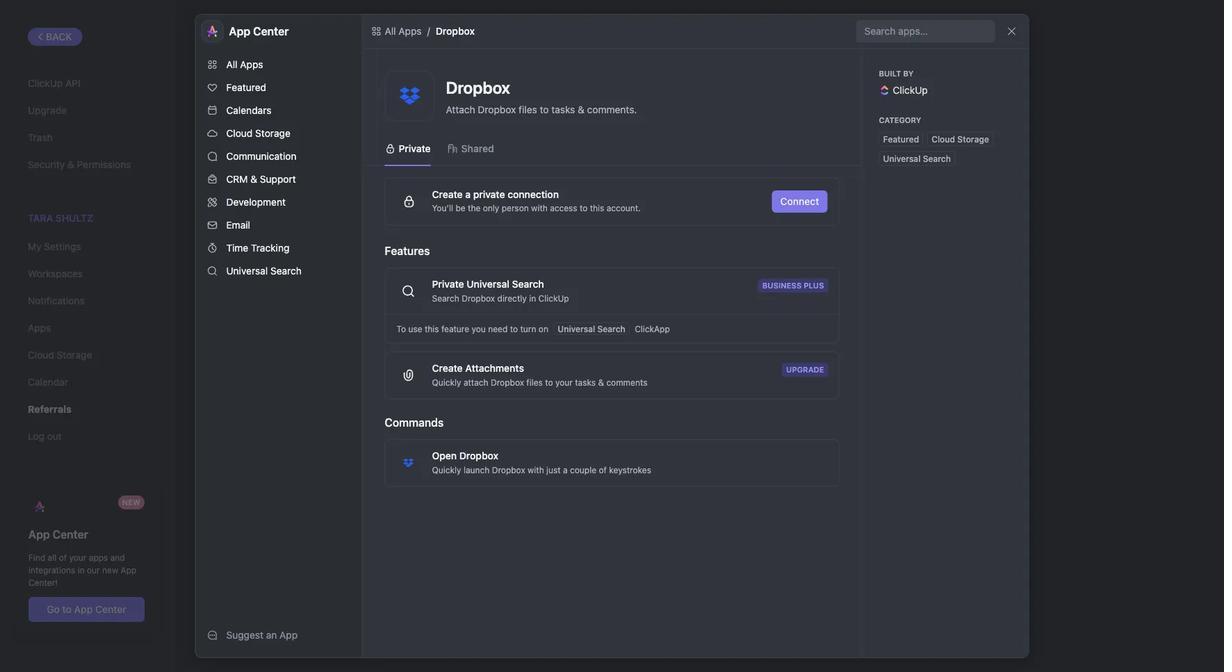 Task type: describe. For each thing, give the bounding box(es) containing it.
all for all apps link to the top
[[385, 25, 396, 37]]

clickup api
[[28, 78, 80, 89]]

jcwtj image
[[371, 26, 382, 37]]

connect button
[[772, 191, 828, 213]]

affiliate
[[826, 329, 871, 347]]

center inside the dropbox dialog
[[253, 25, 289, 38]]

of inside find all of your apps and integrations in our new app center!
[[59, 553, 67, 563]]

1 vertical spatial featured
[[883, 134, 919, 144]]

open dropbox quickly launch dropbox with just a couple of keystrokes
[[432, 450, 651, 475]]

-
[[724, 329, 730, 347]]

2 horizontal spatial apps
[[399, 25, 422, 37]]

my settings
[[28, 241, 81, 253]]

0 horizontal spatial all apps link
[[201, 54, 356, 76]]

in inside "private universal search search dropbox directly in clickup"
[[529, 293, 536, 303]]

storage for right cloud storage link
[[958, 134, 989, 144]]

nvwvf image
[[385, 143, 396, 154]]

notifications
[[28, 295, 85, 307]]

of inside the open dropbox quickly launch dropbox with just a couple of keystrokes
[[599, 465, 607, 475]]

upgrade inside the dropbox dialog
[[786, 365, 824, 374]]

0 horizontal spatial upgrade link
[[28, 99, 145, 122]]

files inside dropbox attach dropbox files to tasks & comments.
[[519, 104, 537, 115]]

communication link
[[201, 145, 356, 168]]

Search apps… field
[[865, 23, 990, 40]]

program
[[673, 344, 726, 361]]

private
[[473, 189, 505, 200]]

tara shultz
[[28, 212, 93, 224]]

tara
[[28, 212, 53, 224]]

1 vertical spatial universal search link
[[201, 260, 356, 282]]

shared link
[[448, 132, 494, 165]]

with inside create a private connection you'll be the only person with access to this account.
[[531, 203, 548, 213]]

dropbox up the attach
[[446, 78, 510, 97]]

find
[[29, 553, 45, 563]]

connection
[[508, 189, 559, 200]]

be
[[456, 203, 466, 213]]

business plus link
[[758, 279, 828, 293]]

access
[[550, 203, 577, 213]]

0 horizontal spatial universal search
[[226, 265, 302, 277]]

& right security
[[67, 159, 74, 170]]

0 vertical spatial upgrade
[[28, 105, 67, 116]]

0 horizontal spatial featured
[[226, 82, 266, 93]]

private universal search search dropbox directly in clickup
[[432, 278, 569, 303]]

new
[[102, 565, 118, 575]]

join
[[734, 329, 760, 347]]

apps
[[89, 553, 108, 563]]

dropbox dialog
[[195, 14, 1029, 658]]

1 vertical spatial upgrade link
[[782, 363, 828, 377]]

your inside 'create attachments quickly attach dropbox files to your tasks & comments'
[[556, 378, 573, 387]]

0 horizontal spatial featured link
[[201, 76, 356, 99]]

crm
[[226, 173, 248, 185]]

learn
[[667, 389, 699, 404]]

1 horizontal spatial universal search link
[[879, 151, 955, 166]]

private for private universal search search dropbox directly in clickup
[[432, 278, 464, 290]]

comments.
[[587, 104, 637, 115]]

shultz
[[55, 212, 93, 224]]

universal down category
[[883, 154, 921, 163]]

log
[[28, 431, 44, 442]]

into
[[644, 329, 667, 347]]

1 horizontal spatial featured link
[[879, 131, 924, 147]]

open
[[432, 450, 457, 462]]

apps link
[[28, 317, 145, 340]]

your inside the turn your referrals into revenue - join clickup's affiliate program
[[559, 329, 586, 347]]

my
[[28, 241, 41, 253]]

to
[[397, 324, 406, 334]]

1 vertical spatial referrals
[[28, 404, 72, 415]]

clickup api link
[[28, 72, 145, 95]]

only
[[483, 203, 499, 213]]

quickly for open
[[432, 465, 461, 475]]

private for private
[[399, 143, 431, 154]]

directly
[[498, 293, 527, 303]]

crm & support
[[226, 173, 296, 185]]

development link
[[201, 191, 356, 213]]

your inside find all of your apps and integrations in our new app center!
[[69, 553, 86, 563]]

built
[[879, 69, 901, 78]]

our
[[87, 565, 100, 575]]

private link
[[385, 132, 431, 165]]

center inside go to app center button
[[95, 604, 126, 615]]

/ dropbox
[[427, 25, 475, 37]]

my settings link
[[28, 235, 145, 259]]

1 horizontal spatial storage
[[255, 128, 291, 139]]

keystrokes
[[609, 465, 651, 475]]

security
[[28, 159, 65, 170]]

tracking
[[251, 242, 290, 254]]

time tracking
[[226, 242, 290, 254]]

calendar
[[28, 377, 68, 388]]

cloud storage for cloud storage link to the left
[[28, 350, 92, 361]]

suggest
[[226, 630, 263, 641]]

2 horizontal spatial cloud storage link
[[928, 131, 994, 147]]

all
[[48, 553, 57, 563]]

learn more link
[[645, 374, 753, 418]]

calendars
[[226, 105, 271, 116]]

you'll
[[432, 203, 453, 213]]

1 vertical spatial this
[[425, 324, 439, 334]]

create a private connection you'll be the only person with access to this account.
[[432, 189, 641, 213]]

shared
[[461, 143, 494, 154]]

1 horizontal spatial universal search
[[883, 154, 951, 163]]

workspaces link
[[28, 262, 145, 286]]

clickup inside "private universal search search dropbox directly in clickup"
[[539, 293, 569, 303]]

workspaces
[[28, 268, 83, 280]]

1 horizontal spatial cloud storage
[[226, 128, 291, 139]]

to inside dropbox attach dropbox files to tasks & comments.
[[540, 104, 549, 115]]

features
[[385, 244, 430, 258]]

go to app center button
[[29, 597, 145, 622]]

universal down time
[[226, 265, 268, 277]]

attach
[[464, 378, 489, 387]]

to inside button
[[62, 604, 72, 615]]

security & permissions link
[[28, 153, 145, 177]]

tasks inside 'create attachments quickly attach dropbox files to your tasks & comments'
[[575, 378, 596, 387]]

nvwvf image
[[448, 143, 459, 154]]

turn
[[520, 324, 536, 334]]

find all of your apps and integrations in our new app center!
[[29, 553, 136, 588]]

calendar link
[[28, 371, 145, 394]]

you
[[472, 324, 486, 334]]

universal inside "private universal search search dropbox directly in clickup"
[[467, 278, 510, 290]]

communication
[[226, 151, 297, 162]]

& inside dropbox attach dropbox files to tasks & comments.
[[578, 104, 585, 115]]

go to app center
[[47, 604, 126, 615]]

more
[[702, 389, 732, 404]]

on
[[539, 324, 549, 334]]

suggest an app button
[[201, 624, 356, 647]]



Task type: locate. For each thing, give the bounding box(es) containing it.
in left our
[[78, 565, 85, 575]]

back
[[46, 31, 72, 42]]

upgrade down clickup's at the right of page
[[786, 365, 824, 374]]

0 horizontal spatial universal search link
[[201, 260, 356, 282]]

0 horizontal spatial all
[[226, 59, 237, 70]]

settings
[[44, 241, 81, 253]]

0 vertical spatial app center
[[229, 25, 289, 38]]

to down turn
[[545, 378, 553, 387]]

tasks left the 'comments'
[[575, 378, 596, 387]]

dropbox down attachments
[[491, 378, 524, 387]]

2 horizontal spatial clickup
[[893, 84, 928, 96]]

universal search
[[883, 154, 951, 163], [226, 265, 302, 277]]

turn
[[528, 329, 556, 347]]

1 vertical spatial in
[[78, 565, 85, 575]]

2 horizontal spatial cloud
[[932, 134, 955, 144]]

0 vertical spatial in
[[529, 293, 536, 303]]

0 horizontal spatial cloud storage link
[[28, 344, 145, 367]]

this left account.
[[590, 203, 604, 213]]

learn more
[[667, 389, 732, 404]]

& inside 'create attachments quickly attach dropbox files to your tasks & comments'
[[598, 378, 604, 387]]

crm & support link
[[201, 168, 356, 191]]

all apps for the leftmost all apps link
[[226, 59, 263, 70]]

with inside the open dropbox quickly launch dropbox with just a couple of keystrokes
[[528, 465, 544, 475]]

2 horizontal spatial cloud storage
[[932, 134, 989, 144]]

create for create attachments
[[432, 363, 463, 374]]

0 vertical spatial email
[[28, 50, 52, 62]]

private right nvwvf image
[[399, 143, 431, 154]]

files right the attach
[[519, 104, 537, 115]]

a inside the open dropbox quickly launch dropbox with just a couple of keystrokes
[[563, 465, 568, 475]]

storage
[[255, 128, 291, 139], [958, 134, 989, 144], [57, 350, 92, 361]]

center!
[[29, 578, 58, 588]]

1 horizontal spatial private
[[432, 278, 464, 290]]

new
[[122, 498, 140, 507]]

0 vertical spatial all apps link
[[368, 23, 425, 40]]

of
[[599, 465, 607, 475], [59, 553, 67, 563]]

a right just
[[563, 465, 568, 475]]

0 horizontal spatial apps
[[28, 322, 51, 334]]

all up calendars
[[226, 59, 237, 70]]

all right jcwtj icon
[[385, 25, 396, 37]]

create down feature
[[432, 363, 463, 374]]

apps
[[399, 25, 422, 37], [240, 59, 263, 70], [28, 322, 51, 334]]

1 vertical spatial email
[[226, 219, 250, 231]]

featured up calendars
[[226, 82, 266, 93]]

1 quickly from the top
[[432, 378, 461, 387]]

to
[[540, 104, 549, 115], [580, 203, 588, 213], [510, 324, 518, 334], [545, 378, 553, 387], [62, 604, 72, 615]]

to right access
[[580, 203, 588, 213]]

1 horizontal spatial all apps
[[385, 25, 422, 37]]

0 vertical spatial upgrade link
[[28, 99, 145, 122]]

2 vertical spatial center
[[95, 604, 126, 615]]

log out link
[[28, 425, 145, 449]]

quickly left attach
[[432, 378, 461, 387]]

1 vertical spatial of
[[59, 553, 67, 563]]

email integration
[[28, 50, 103, 62]]

quickly inside 'create attachments quickly attach dropbox files to your tasks & comments'
[[432, 378, 461, 387]]

1 vertical spatial files
[[527, 378, 543, 387]]

need
[[488, 324, 508, 334]]

2 horizontal spatial storage
[[958, 134, 989, 144]]

1 horizontal spatial center
[[95, 604, 126, 615]]

to left turn
[[510, 324, 518, 334]]

integrations
[[29, 565, 75, 575]]

0 vertical spatial center
[[253, 25, 289, 38]]

calendars link
[[201, 99, 356, 122]]

0 vertical spatial all
[[385, 25, 396, 37]]

email inside the dropbox dialog
[[226, 219, 250, 231]]

support
[[260, 173, 296, 185]]

all apps
[[385, 25, 422, 37], [226, 59, 263, 70]]

1 vertical spatial quickly
[[432, 465, 461, 475]]

quickly for create
[[432, 378, 461, 387]]

email down back 'link'
[[28, 50, 52, 62]]

1 vertical spatial app center
[[29, 528, 88, 541]]

in right directly
[[529, 293, 536, 303]]

email link
[[201, 214, 356, 236]]

featured link
[[201, 76, 356, 99], [879, 131, 924, 147]]

this inside create a private connection you'll be the only person with access to this account.
[[590, 203, 604, 213]]

universal
[[883, 154, 921, 163], [226, 265, 268, 277], [467, 278, 510, 290], [558, 324, 595, 334]]

email
[[28, 50, 52, 62], [226, 219, 250, 231]]

0 horizontal spatial this
[[425, 324, 439, 334]]

0 horizontal spatial referrals
[[28, 404, 72, 415]]

0 vertical spatial your
[[559, 329, 586, 347]]

to right go
[[62, 604, 72, 615]]

0 vertical spatial files
[[519, 104, 537, 115]]

suggest an app
[[226, 630, 298, 641]]

1 vertical spatial with
[[528, 465, 544, 475]]

attach
[[446, 104, 475, 115]]

clickup for clickup api
[[28, 78, 63, 89]]

dropbox up you
[[462, 293, 495, 303]]

this
[[590, 203, 604, 213], [425, 324, 439, 334]]

clickup for clickup
[[893, 84, 928, 96]]

1 vertical spatial tasks
[[575, 378, 596, 387]]

0 horizontal spatial email
[[28, 50, 52, 62]]

1 horizontal spatial in
[[529, 293, 536, 303]]

email up time
[[226, 219, 250, 231]]

referrals link
[[28, 398, 145, 421]]

1 vertical spatial upgrade
[[786, 365, 824, 374]]

2 vertical spatial apps
[[28, 322, 51, 334]]

1 vertical spatial private
[[432, 278, 464, 290]]

development
[[226, 196, 286, 208]]

apps down notifications
[[28, 322, 51, 334]]

create for create a private connection
[[432, 189, 463, 200]]

by
[[904, 69, 914, 78]]

app center
[[229, 25, 289, 38], [29, 528, 88, 541]]

universal up directly
[[467, 278, 510, 290]]

comments
[[607, 378, 648, 387]]

1 horizontal spatial this
[[590, 203, 604, 213]]

1 horizontal spatial cloud
[[226, 128, 253, 139]]

use
[[408, 324, 422, 334]]

featured link up calendars link
[[201, 76, 356, 99]]

in inside find all of your apps and integrations in our new app center!
[[78, 565, 85, 575]]

all
[[385, 25, 396, 37], [226, 59, 237, 70]]

to inside 'create attachments quickly attach dropbox files to your tasks & comments'
[[545, 378, 553, 387]]

create inside create a private connection you'll be the only person with access to this account.
[[432, 189, 463, 200]]

1 horizontal spatial email
[[226, 219, 250, 231]]

apps up calendars
[[240, 59, 263, 70]]

business
[[763, 281, 802, 290]]

storage for cloud storage link to the left
[[57, 350, 92, 361]]

all for the leftmost all apps link
[[226, 59, 237, 70]]

quickly
[[432, 378, 461, 387], [432, 465, 461, 475]]

your left apps
[[69, 553, 86, 563]]

1 vertical spatial create
[[432, 363, 463, 374]]

security & permissions
[[28, 159, 131, 170]]

a
[[465, 189, 471, 200], [563, 465, 568, 475]]

tasks left comments.
[[552, 104, 575, 115]]

tasks
[[552, 104, 575, 115], [575, 378, 596, 387]]

0 vertical spatial private
[[399, 143, 431, 154]]

clickup's
[[763, 329, 822, 347]]

apps left "/"
[[399, 25, 422, 37]]

1 vertical spatial a
[[563, 465, 568, 475]]

search
[[923, 154, 951, 163], [270, 265, 302, 277], [512, 278, 544, 290], [432, 293, 459, 303], [598, 324, 626, 334]]

& left the 'comments'
[[598, 378, 604, 387]]

0 horizontal spatial upgrade
[[28, 105, 67, 116]]

2 quickly from the top
[[432, 465, 461, 475]]

0 horizontal spatial app center
[[29, 528, 88, 541]]

launch
[[464, 465, 490, 475]]

a inside create a private connection you'll be the only person with access to this account.
[[465, 189, 471, 200]]

your right on
[[559, 329, 586, 347]]

time tracking link
[[201, 237, 356, 259]]

integration
[[54, 50, 103, 62]]

1 vertical spatial all apps link
[[201, 54, 356, 76]]

0 vertical spatial universal search link
[[879, 151, 955, 166]]

private inside "private universal search search dropbox directly in clickup"
[[432, 278, 464, 290]]

create up "you'll"
[[432, 189, 463, 200]]

2 vertical spatial your
[[69, 553, 86, 563]]

&
[[578, 104, 585, 115], [67, 159, 74, 170], [250, 173, 257, 185], [598, 378, 604, 387]]

0 horizontal spatial center
[[53, 528, 88, 541]]

person
[[502, 203, 529, 213]]

out
[[47, 431, 62, 442]]

all apps for all apps link to the top
[[385, 25, 422, 37]]

1 horizontal spatial upgrade link
[[782, 363, 828, 377]]

universal search link down category
[[879, 151, 955, 166]]

this right use
[[425, 324, 439, 334]]

/
[[427, 25, 430, 37]]

private up feature
[[432, 278, 464, 290]]

category
[[879, 116, 922, 125]]

dropbox right the attach
[[478, 104, 516, 115]]

0 horizontal spatial of
[[59, 553, 67, 563]]

to left comments.
[[540, 104, 549, 115]]

0 vertical spatial referrals
[[202, 26, 260, 44]]

0 horizontal spatial private
[[399, 143, 431, 154]]

1 vertical spatial center
[[53, 528, 88, 541]]

0 vertical spatial tasks
[[552, 104, 575, 115]]

1 vertical spatial all apps
[[226, 59, 263, 70]]

universal search down category
[[883, 154, 951, 163]]

permissions
[[77, 159, 131, 170]]

dropbox right launch at the left bottom
[[492, 465, 525, 475]]

plus
[[804, 281, 824, 290]]

0 horizontal spatial cloud
[[28, 350, 54, 361]]

your
[[559, 329, 586, 347], [556, 378, 573, 387], [69, 553, 86, 563]]

with down connection
[[531, 203, 548, 213]]

0 vertical spatial create
[[432, 189, 463, 200]]

all apps link left "/"
[[368, 23, 425, 40]]

0 vertical spatial a
[[465, 189, 471, 200]]

1 horizontal spatial featured
[[883, 134, 919, 144]]

app center inside the dropbox dialog
[[229, 25, 289, 38]]

quickly down open
[[432, 465, 461, 475]]

couple
[[570, 465, 597, 475]]

log out
[[28, 431, 62, 442]]

account.
[[607, 203, 641, 213]]

0 vertical spatial all apps
[[385, 25, 422, 37]]

upgrade down clickup api
[[28, 105, 67, 116]]

feature
[[441, 324, 469, 334]]

dropbox inside 'create attachments quickly attach dropbox files to your tasks & comments'
[[491, 378, 524, 387]]

the
[[468, 203, 481, 213]]

1 vertical spatial featured link
[[879, 131, 924, 147]]

rewards graphic@2x image
[[543, 77, 855, 302]]

featured down category
[[883, 134, 919, 144]]

files down turn
[[527, 378, 543, 387]]

clickup
[[28, 78, 63, 89], [893, 84, 928, 96], [539, 293, 569, 303]]

0 vertical spatial with
[[531, 203, 548, 213]]

1 horizontal spatial apps
[[240, 59, 263, 70]]

dropbox inside "private universal search search dropbox directly in clickup"
[[462, 293, 495, 303]]

your down turn
[[556, 378, 573, 387]]

1 vertical spatial your
[[556, 378, 573, 387]]

0 horizontal spatial a
[[465, 189, 471, 200]]

business plus
[[763, 281, 824, 290]]

2 create from the top
[[432, 363, 463, 374]]

go
[[47, 604, 60, 615]]

2 horizontal spatial center
[[253, 25, 289, 38]]

0 vertical spatial this
[[590, 203, 604, 213]]

0 horizontal spatial clickup
[[28, 78, 63, 89]]

tasks inside dropbox attach dropbox files to tasks & comments.
[[552, 104, 575, 115]]

and
[[110, 553, 125, 563]]

create attachments quickly attach dropbox files to your tasks & comments
[[432, 363, 648, 387]]

of right couple
[[599, 465, 607, 475]]

0 horizontal spatial cloud storage
[[28, 350, 92, 361]]

with left just
[[528, 465, 544, 475]]

app inside find all of your apps and integrations in our new app center!
[[121, 565, 136, 575]]

dropbox right "/"
[[436, 25, 475, 37]]

1 horizontal spatial upgrade
[[786, 365, 824, 374]]

& right crm
[[250, 173, 257, 185]]

cloud storage for right cloud storage link
[[932, 134, 989, 144]]

clickup up on
[[539, 293, 569, 303]]

of right all
[[59, 553, 67, 563]]

revenue
[[670, 329, 721, 347]]

0 vertical spatial apps
[[399, 25, 422, 37]]

dropbox up launch at the left bottom
[[459, 450, 499, 462]]

center
[[253, 25, 289, 38], [53, 528, 88, 541], [95, 604, 126, 615]]

1 horizontal spatial all
[[385, 25, 396, 37]]

all apps left "/"
[[385, 25, 422, 37]]

1 create from the top
[[432, 189, 463, 200]]

commands
[[385, 416, 444, 429]]

dropbox attach dropbox files to tasks & comments.
[[446, 78, 637, 115]]

1 horizontal spatial all apps link
[[368, 23, 425, 40]]

email for email integration
[[28, 50, 52, 62]]

clickapp
[[635, 324, 670, 334]]

universal search link down time tracking link
[[201, 260, 356, 282]]

universal search down "time tracking"
[[226, 265, 302, 277]]

0 vertical spatial of
[[599, 465, 607, 475]]

0 vertical spatial featured
[[226, 82, 266, 93]]

files inside 'create attachments quickly attach dropbox files to your tasks & comments'
[[527, 378, 543, 387]]

1 horizontal spatial of
[[599, 465, 607, 475]]

upgrade link down clickup's at the right of page
[[782, 363, 828, 377]]

1 horizontal spatial clickup
[[539, 293, 569, 303]]

1 vertical spatial universal search
[[226, 265, 302, 277]]

0 vertical spatial quickly
[[432, 378, 461, 387]]

create inside 'create attachments quickly attach dropbox files to your tasks & comments'
[[432, 363, 463, 374]]

clickup left api
[[28, 78, 63, 89]]

featured link down category
[[879, 131, 924, 147]]

0 vertical spatial universal search
[[883, 154, 951, 163]]

an
[[266, 630, 277, 641]]

1 horizontal spatial a
[[563, 465, 568, 475]]

back link
[[28, 28, 83, 46]]

0 vertical spatial featured link
[[201, 76, 356, 99]]

0 horizontal spatial all apps
[[226, 59, 263, 70]]

1 horizontal spatial cloud storage link
[[201, 122, 356, 145]]

& left comments.
[[578, 104, 585, 115]]

upgrade link up trash link
[[28, 99, 145, 122]]

clickup down by
[[893, 84, 928, 96]]

all apps link up calendars link
[[201, 54, 356, 76]]

all apps up calendars
[[226, 59, 263, 70]]

to inside create a private connection you'll be the only person with access to this account.
[[580, 203, 588, 213]]

quickly inside the open dropbox quickly launch dropbox with just a couple of keystrokes
[[432, 465, 461, 475]]

universal right on
[[558, 324, 595, 334]]

a up the the
[[465, 189, 471, 200]]

create
[[432, 189, 463, 200], [432, 363, 463, 374]]

email for email
[[226, 219, 250, 231]]



Task type: vqa. For each thing, say whether or not it's contained in the screenshot.
the back Link
yes



